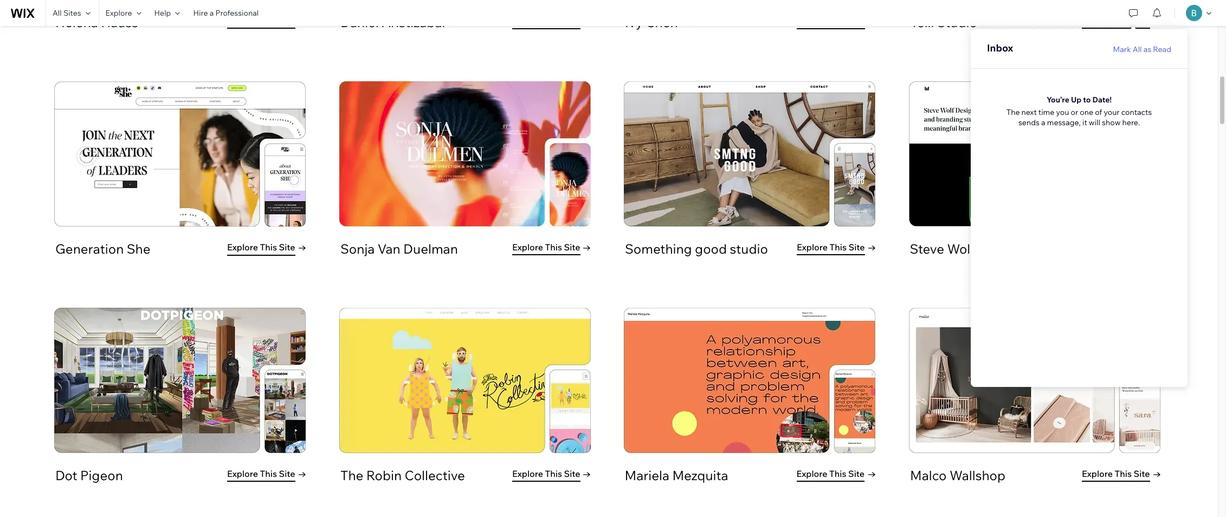 Task type: locate. For each thing, give the bounding box(es) containing it.
a right hire
[[210, 8, 214, 18]]

a
[[210, 8, 214, 18], [1042, 118, 1046, 127]]

or
[[1071, 107, 1079, 117]]

professional
[[215, 8, 259, 18]]

one
[[1080, 107, 1094, 117]]

mark
[[1113, 44, 1131, 54]]

sites
[[63, 8, 81, 18]]

a inside you're up to date! the next time you or one of your contacts sends a message, it will show here.
[[1042, 118, 1046, 127]]

help button
[[148, 0, 187, 26]]

1 horizontal spatial a
[[1042, 118, 1046, 127]]

0 vertical spatial a
[[210, 8, 214, 18]]

1 vertical spatial all
[[1133, 44, 1142, 54]]

will
[[1089, 118, 1101, 127]]

you're up to date! the next time you or one of your contacts sends a message, it will show here.
[[1007, 95, 1152, 127]]

contacts
[[1122, 107, 1152, 117]]

0 vertical spatial all
[[53, 8, 62, 18]]

your
[[1104, 107, 1120, 117]]

as
[[1144, 44, 1152, 54]]

all left as
[[1133, 44, 1142, 54]]

a down time
[[1042, 118, 1046, 127]]

all
[[53, 8, 62, 18], [1133, 44, 1142, 54]]

of
[[1095, 107, 1102, 117]]

0 horizontal spatial a
[[210, 8, 214, 18]]

all left sites
[[53, 8, 62, 18]]

1 vertical spatial a
[[1042, 118, 1046, 127]]



Task type: vqa. For each thing, say whether or not it's contained in the screenshot.
site
no



Task type: describe. For each thing, give the bounding box(es) containing it.
0 horizontal spatial all
[[53, 8, 62, 18]]

1 horizontal spatial all
[[1133, 44, 1142, 54]]

next
[[1022, 107, 1037, 117]]

inbox
[[987, 42, 1014, 54]]

help
[[154, 8, 171, 18]]

message,
[[1047, 118, 1081, 127]]

here.
[[1123, 118, 1140, 127]]

time
[[1039, 107, 1055, 117]]

hire a professional link
[[187, 0, 265, 26]]

sends
[[1019, 118, 1040, 127]]

to
[[1084, 95, 1091, 105]]

read
[[1153, 44, 1172, 54]]

mark all as read button
[[1113, 44, 1172, 54]]

you're
[[1047, 95, 1070, 105]]

it
[[1083, 118, 1088, 127]]

hire a professional
[[193, 8, 259, 18]]

show
[[1102, 118, 1121, 127]]

up
[[1071, 95, 1082, 105]]

hire
[[193, 8, 208, 18]]

the
[[1007, 107, 1020, 117]]

mark all as read
[[1113, 44, 1172, 54]]

all sites
[[53, 8, 81, 18]]

you
[[1056, 107, 1069, 117]]

explore
[[106, 8, 132, 18]]

date!
[[1093, 95, 1112, 105]]



